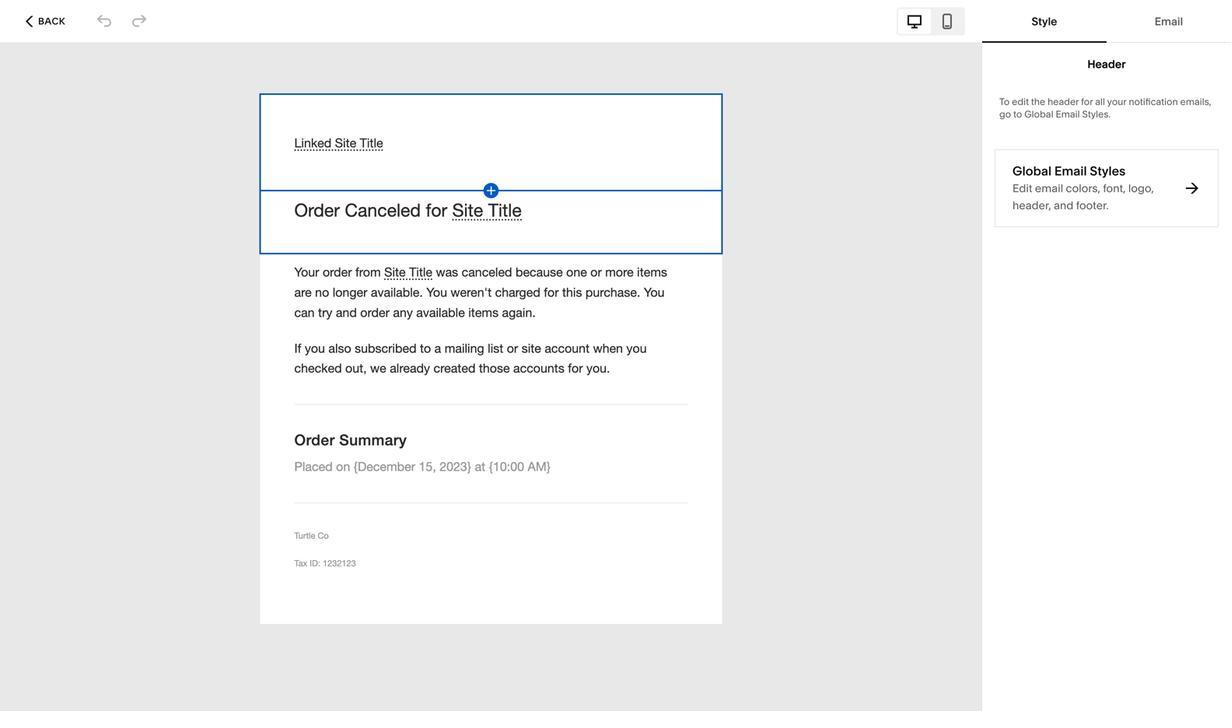 Task type: locate. For each thing, give the bounding box(es) containing it.
an
[[511, 106, 526, 121]]

of
[[613, 106, 625, 121]]

processing.
[[811, 106, 881, 121]]

edit
[[967, 89, 989, 100]]

out
[[591, 106, 610, 121]]

longer
[[544, 74, 602, 95]]

email
[[992, 89, 1023, 100]]

the
[[705, 106, 724, 121]]

order
[[727, 106, 760, 121]]

edit email button
[[950, 73, 1040, 116]]



Task type: describe. For each thing, give the bounding box(es) containing it.
finishes
[[763, 106, 808, 121]]

stock
[[628, 106, 660, 121]]

sent
[[447, 106, 473, 121]]

no
[[516, 74, 540, 95]]

available
[[605, 74, 681, 95]]

before
[[663, 106, 702, 121]]

product
[[447, 74, 512, 95]]

when
[[476, 106, 509, 121]]

item
[[529, 106, 555, 121]]

product no longer available edit email sent when an item goes out of stock before the order finishes processing.
[[447, 74, 1023, 121]]

goes
[[558, 106, 588, 121]]



Task type: vqa. For each thing, say whether or not it's contained in the screenshot.
Social Image
no



